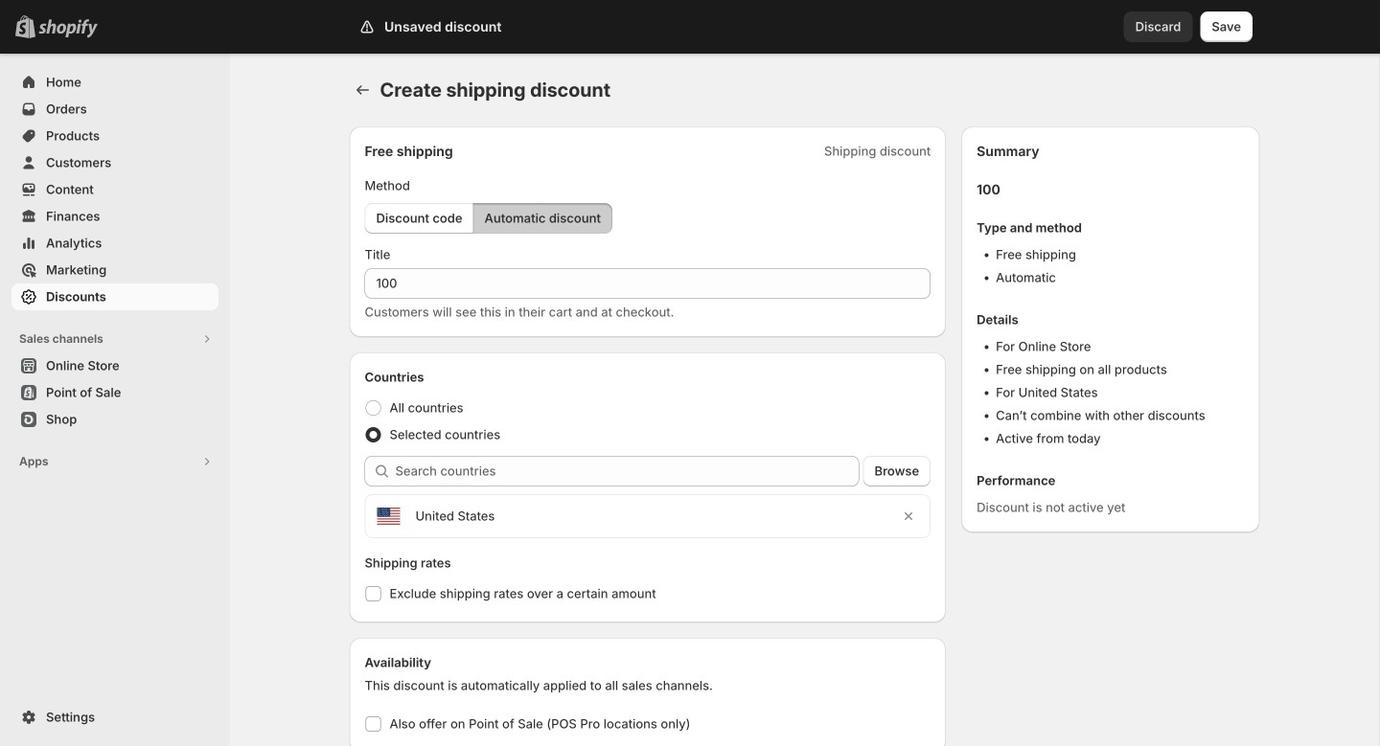 Task type: describe. For each thing, give the bounding box(es) containing it.
shopify image
[[38, 19, 98, 38]]

Search countries text field
[[395, 456, 859, 487]]



Task type: locate. For each thing, give the bounding box(es) containing it.
None text field
[[365, 268, 931, 299]]



Task type: vqa. For each thing, say whether or not it's contained in the screenshot.
text field
yes



